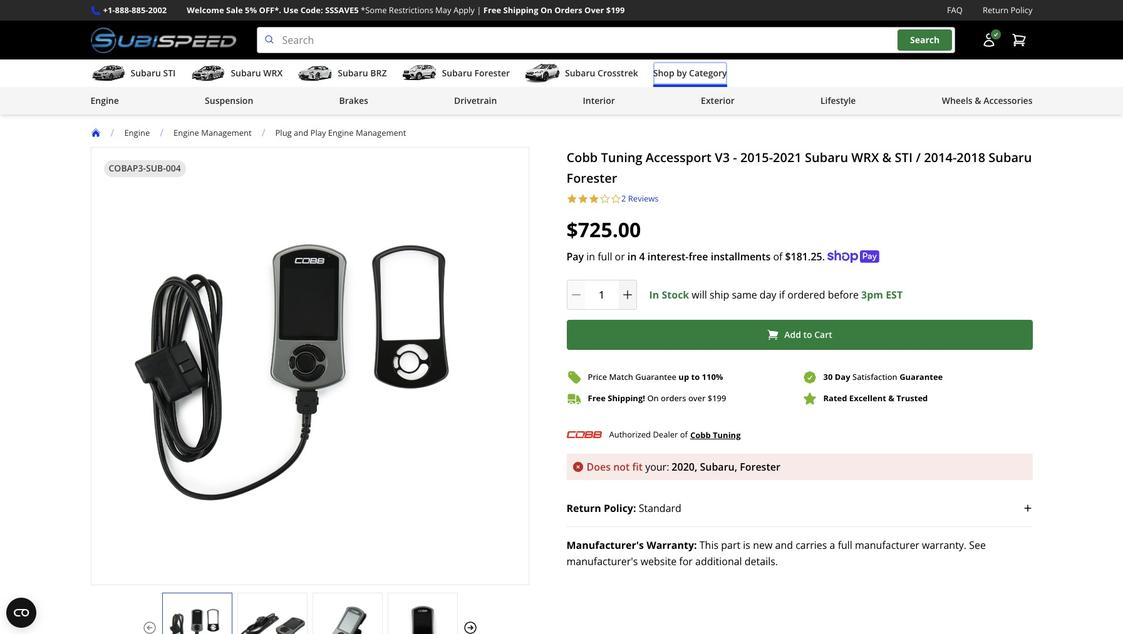 Task type: describe. For each thing, give the bounding box(es) containing it.
if
[[779, 288, 785, 302]]

subaru sti
[[131, 67, 176, 79]]

a
[[830, 539, 836, 553]]

1 management from the left
[[201, 127, 252, 138]]

empty star image
[[611, 194, 622, 205]]

subaru sti button
[[91, 62, 176, 87]]

plug
[[275, 127, 292, 138]]

shop now
[[232, 94, 275, 106]]

*some restrictions may apply | free shipping on orders over $199
[[361, 4, 625, 16]]

/ for plug and play engine management
[[262, 126, 265, 140]]

restrictions
[[389, 4, 434, 16]]

1 vertical spatial subaru,
[[700, 460, 738, 474]]

open widget image
[[6, 599, 36, 629]]

dealer
[[653, 429, 678, 441]]

shop pay image
[[828, 250, 880, 263]]

subaru right 2021
[[805, 149, 849, 166]]

0 horizontal spatial and
[[294, 127, 308, 138]]

trusted
[[897, 393, 928, 404]]

reviews
[[628, 193, 659, 204]]

subaru brz button
[[298, 62, 387, 87]]

interest-
[[648, 250, 689, 264]]

faq link
[[948, 4, 963, 17]]

forester down a subaru wrx thumbnail image on the left top of the page
[[181, 93, 222, 107]]

1 guarantee from the left
[[636, 372, 677, 383]]

manufacturer's
[[567, 539, 644, 553]]

+1-888-885-2002
[[103, 4, 167, 16]]

shipping!
[[608, 393, 646, 404]]

$725.00
[[567, 216, 641, 243]]

888-
[[115, 4, 132, 16]]

your:
[[646, 460, 670, 474]]

not
[[614, 460, 630, 474]]

home image
[[91, 128, 101, 138]]

exterior button
[[701, 90, 735, 115]]

website
[[641, 555, 677, 569]]

subaru for subaru forester
[[442, 67, 472, 79]]

forester down cobb tuning link
[[740, 460, 781, 474]]

stock
[[662, 288, 690, 302]]

now
[[255, 94, 275, 106]]

0 vertical spatial full
[[598, 250, 613, 264]]

over
[[689, 393, 706, 404]]

will
[[692, 288, 707, 302]]

3pm
[[862, 288, 884, 302]]

1 vertical spatial free
[[588, 393, 606, 404]]

wrx inside "dropdown button"
[[263, 67, 283, 79]]

engine down 2020, subaru, forester
[[174, 127, 199, 138]]

rated excellent & trusted
[[824, 393, 928, 404]]

before
[[828, 288, 859, 302]]

add to cart
[[785, 329, 833, 341]]

free shipping! on orders over $199
[[588, 393, 727, 404]]

30 day satisfaction guarantee
[[824, 372, 943, 383]]

fit
[[633, 460, 643, 474]]

tuning inside authorized dealer of cobb tuning
[[713, 430, 741, 441]]

details.
[[745, 555, 778, 569]]

a subaru crosstrek thumbnail image image
[[525, 64, 560, 83]]

cart
[[815, 329, 833, 341]]

subaru for subaru crosstrek
[[565, 67, 596, 79]]

add to cart button
[[567, 320, 1033, 350]]

brz
[[371, 67, 387, 79]]

wrx inside 'cobb tuning accessport v3  - 2015-2021 subaru wrx & sti / 2014-2018 subaru forester'
[[852, 149, 880, 166]]

0 horizontal spatial $199
[[607, 4, 625, 16]]

2015-
[[741, 149, 773, 166]]

off*.
[[259, 4, 281, 16]]

0 horizontal spatial to
[[692, 372, 700, 383]]

2 guarantee from the left
[[900, 372, 943, 383]]

welcome
[[187, 4, 224, 16]]

policy:
[[604, 502, 636, 516]]

sti inside dropdown button
[[163, 67, 176, 79]]

004
[[166, 162, 181, 174]]

same
[[732, 288, 758, 302]]

$181.25
[[786, 250, 823, 264]]

carries
[[796, 539, 828, 553]]

price
[[588, 372, 607, 383]]

30
[[824, 372, 833, 383]]

welcome sale 5% off*. use code: sssave5
[[187, 4, 359, 16]]

1 vertical spatial $199
[[708, 393, 727, 404]]

accessport
[[646, 149, 712, 166]]

brakes button
[[339, 90, 368, 115]]

pay in full or in 4 interest-free installments of $181.25 .
[[567, 250, 825, 264]]

subaru for subaru sti
[[131, 67, 161, 79]]

2 management from the left
[[356, 127, 406, 138]]

-
[[733, 149, 737, 166]]

cobb inside 'cobb tuning accessport v3  - 2015-2021 subaru wrx & sti / 2014-2018 subaru forester'
[[567, 149, 598, 166]]

brakes
[[339, 95, 368, 107]]

subaru for subaru wrx
[[231, 67, 261, 79]]

manufacturer's warranty:
[[567, 539, 697, 553]]

shop for shop now
[[232, 94, 253, 106]]

1 vertical spatial on
[[648, 393, 659, 404]]

main element
[[0, 60, 1124, 115]]

search
[[911, 34, 940, 46]]

subispeed logo image
[[91, 27, 237, 53]]

update
[[300, 94, 331, 106]]

return for return policy: standard
[[567, 502, 602, 516]]

tuning inside 'cobb tuning accessport v3  - 2015-2021 subaru wrx & sti / 2014-2018 subaru forester'
[[601, 149, 643, 166]]

+1-888-885-2002 link
[[103, 4, 167, 17]]

/ for engine management
[[160, 126, 164, 140]]

vehicle
[[334, 94, 364, 106]]

match
[[609, 372, 634, 383]]

2002
[[148, 4, 167, 16]]

subaru wrx button
[[191, 62, 283, 87]]

/ for engine
[[111, 126, 114, 140]]

crosstrek
[[598, 67, 638, 79]]

/ inside 'cobb tuning accessport v3  - 2015-2021 subaru wrx & sti / 2014-2018 subaru forester'
[[916, 149, 921, 166]]

search button
[[898, 30, 953, 51]]

885-
[[132, 4, 148, 16]]

manufacturer's
[[567, 555, 638, 569]]

policy
[[1011, 4, 1033, 16]]

and inside the this part is new and carries a full manufacturer warranty. see manufacturer's website for additional details.
[[776, 539, 793, 553]]

engine up 'cobap3-sub-004'
[[124, 127, 150, 138]]

authorized
[[609, 429, 651, 441]]

shop by category button
[[654, 62, 727, 87]]

orders
[[661, 393, 687, 404]]

price match guarantee up to 110%
[[588, 372, 724, 383]]

ship
[[710, 288, 730, 302]]

subaru forester button
[[402, 62, 510, 87]]

rated
[[824, 393, 848, 404]]

5%
[[245, 4, 257, 16]]

return policy link
[[983, 4, 1033, 17]]

4
[[640, 250, 645, 264]]

star image
[[578, 194, 589, 205]]

accessories
[[984, 95, 1033, 107]]



Task type: locate. For each thing, give the bounding box(es) containing it.
or
[[615, 250, 625, 264]]

0 vertical spatial of
[[774, 250, 783, 264]]

1 horizontal spatial wrx
[[852, 149, 880, 166]]

subaru, down subaru sti
[[141, 93, 179, 107]]

& left the trusted
[[889, 393, 895, 404]]

shop for shop by category
[[654, 67, 675, 79]]

2020, down 'subaru sti' dropdown button
[[113, 93, 139, 107]]

/ left 2014-
[[916, 149, 921, 166]]

on
[[541, 4, 553, 16], [648, 393, 659, 404]]

0 horizontal spatial free
[[484, 4, 501, 16]]

a subaru forester thumbnail image image
[[402, 64, 437, 83]]

exterior
[[701, 95, 735, 107]]

0 vertical spatial tuning
[[601, 149, 643, 166]]

of left '$181.25'
[[774, 250, 783, 264]]

2020,
[[113, 93, 139, 107], [672, 460, 698, 474]]

cobb
[[567, 149, 598, 166], [691, 430, 711, 441]]

on left orders
[[648, 393, 659, 404]]

over
[[585, 4, 604, 16]]

engine management
[[174, 127, 252, 138]]

subaru up drivetrain
[[442, 67, 472, 79]]

0 vertical spatial and
[[294, 127, 308, 138]]

forester up star image
[[567, 170, 618, 187]]

1 horizontal spatial star image
[[589, 194, 600, 205]]

shop left now
[[232, 94, 253, 106]]

interior button
[[583, 90, 615, 115]]

guarantee up the trusted
[[900, 372, 943, 383]]

1 cobap3-sub-004 cobb subaru accessport v3 15-21 subaru wrx & sti, 14-18 subaru forester, image from the left
[[163, 607, 232, 635]]

1 vertical spatial &
[[883, 149, 892, 166]]

cobb tuning accessport v3  - 2015-2021 subaru wrx & sti / 2014-2018 subaru forester
[[567, 149, 1032, 187]]

subaru inside "dropdown button"
[[231, 67, 261, 79]]

0 vertical spatial return
[[983, 4, 1009, 16]]

faq
[[948, 4, 963, 16]]

is
[[744, 539, 751, 553]]

wrx up now
[[263, 67, 283, 79]]

warranty:
[[647, 539, 697, 553]]

shop
[[654, 67, 675, 79], [232, 94, 253, 106]]

drivetrain button
[[454, 90, 497, 115]]

1 horizontal spatial on
[[648, 393, 659, 404]]

shipping
[[504, 4, 539, 16]]

1 vertical spatial full
[[838, 539, 853, 553]]

free down price
[[588, 393, 606, 404]]

1 horizontal spatial shop
[[654, 67, 675, 79]]

1 horizontal spatial subaru,
[[700, 460, 738, 474]]

guarantee up free shipping! on orders over $199
[[636, 372, 677, 383]]

& left 2014-
[[883, 149, 892, 166]]

full
[[598, 250, 613, 264], [838, 539, 853, 553]]

update vehicle
[[300, 94, 364, 106]]

0 horizontal spatial in
[[587, 250, 595, 264]]

shop by category
[[654, 67, 727, 79]]

star image
[[567, 194, 578, 205], [589, 194, 600, 205]]

free
[[484, 4, 501, 16], [588, 393, 606, 404]]

tuning
[[601, 149, 643, 166], [713, 430, 741, 441]]

interior
[[583, 95, 615, 107]]

a subaru brz thumbnail image image
[[298, 64, 333, 83]]

1 vertical spatial cobb
[[691, 430, 711, 441]]

1 vertical spatial and
[[776, 539, 793, 553]]

1 horizontal spatial to
[[804, 329, 813, 341]]

subaru,
[[141, 93, 179, 107], [700, 460, 738, 474]]

0 horizontal spatial sti
[[163, 67, 176, 79]]

&
[[975, 95, 982, 107], [883, 149, 892, 166], [889, 393, 895, 404]]

management down brakes dropdown button
[[356, 127, 406, 138]]

engine right play
[[328, 127, 354, 138]]

and left play
[[294, 127, 308, 138]]

up
[[679, 372, 689, 383]]

1 horizontal spatial guarantee
[[900, 372, 943, 383]]

ordered
[[788, 288, 826, 302]]

1 vertical spatial 2020,
[[672, 460, 698, 474]]

& inside 'cobb tuning accessport v3  - 2015-2021 subaru wrx & sti / 2014-2018 subaru forester'
[[883, 149, 892, 166]]

in right pay
[[587, 250, 595, 264]]

go to right image image
[[463, 621, 478, 635]]

apply
[[454, 4, 475, 16]]

4 cobap3-sub-004 cobb subaru accessport v3 15-21 subaru wrx & sti, 14-18 subaru forester, image from the left
[[388, 607, 457, 635]]

1 vertical spatial wrx
[[852, 149, 880, 166]]

0 vertical spatial free
[[484, 4, 501, 16]]

subaru forester
[[442, 67, 510, 79]]

and right new
[[776, 539, 793, 553]]

button image
[[982, 33, 997, 48]]

to inside button
[[804, 329, 813, 341]]

in left 4
[[628, 250, 637, 264]]

2 reviews
[[622, 193, 659, 204]]

2020, right your:
[[672, 460, 698, 474]]

engine
[[91, 95, 119, 107], [124, 127, 150, 138], [174, 127, 199, 138], [328, 127, 354, 138]]

2 vertical spatial &
[[889, 393, 895, 404]]

1 horizontal spatial tuning
[[713, 430, 741, 441]]

2 in from the left
[[628, 250, 637, 264]]

subaru right 2018
[[989, 149, 1032, 166]]

on left "orders"
[[541, 4, 553, 16]]

management
[[201, 127, 252, 138], [356, 127, 406, 138]]

sub-
[[146, 162, 166, 174]]

wheels & accessories
[[942, 95, 1033, 107]]

2 reviews link
[[622, 193, 659, 205]]

full left or
[[598, 250, 613, 264]]

2 cobap3-sub-004 cobb subaru accessport v3 15-21 subaru wrx & sti, 14-18 subaru forester, image from the left
[[238, 607, 307, 635]]

2
[[622, 193, 626, 204]]

0 vertical spatial wrx
[[263, 67, 283, 79]]

of inside authorized dealer of cobb tuning
[[680, 429, 688, 441]]

empty star image
[[600, 194, 611, 205]]

decrement image
[[570, 289, 583, 301]]

0 vertical spatial 2020,
[[113, 93, 139, 107]]

engine button
[[91, 90, 119, 115]]

sale
[[226, 4, 243, 16]]

v3
[[715, 149, 730, 166]]

subaru up 2020, subaru, forester
[[131, 67, 161, 79]]

by
[[677, 67, 687, 79]]

tuning up does not fit your: 2020, subaru, forester
[[713, 430, 741, 441]]

2 star image from the left
[[589, 194, 600, 205]]

0 horizontal spatial management
[[201, 127, 252, 138]]

None number field
[[567, 280, 637, 310]]

engine down a subaru sti thumbnail image
[[91, 95, 119, 107]]

return left policy
[[983, 4, 1009, 16]]

0 vertical spatial on
[[541, 4, 553, 16]]

to right add on the right of page
[[804, 329, 813, 341]]

0 vertical spatial sti
[[163, 67, 176, 79]]

use
[[284, 4, 299, 16]]

suspension button
[[205, 90, 253, 115]]

0 vertical spatial cobb
[[567, 149, 598, 166]]

cobap3-
[[109, 162, 146, 174]]

0 horizontal spatial wrx
[[263, 67, 283, 79]]

a subaru wrx thumbnail image image
[[191, 64, 226, 83]]

1 horizontal spatial and
[[776, 539, 793, 553]]

110%
[[702, 372, 724, 383]]

shop inside dropdown button
[[654, 67, 675, 79]]

return left policy:
[[567, 502, 602, 516]]

0 horizontal spatial tuning
[[601, 149, 643, 166]]

2021
[[773, 149, 802, 166]]

subaru up interior
[[565, 67, 596, 79]]

1 vertical spatial to
[[692, 372, 700, 383]]

0 vertical spatial &
[[975, 95, 982, 107]]

0 vertical spatial subaru,
[[141, 93, 179, 107]]

to right up
[[692, 372, 700, 383]]

of right dealer
[[680, 429, 688, 441]]

1 vertical spatial sti
[[895, 149, 913, 166]]

code:
[[301, 4, 323, 16]]

forester up drivetrain
[[475, 67, 510, 79]]

0 vertical spatial shop
[[654, 67, 675, 79]]

free right |
[[484, 4, 501, 16]]

wheels & accessories button
[[942, 90, 1033, 115]]

shop left by
[[654, 67, 675, 79]]

of
[[774, 250, 783, 264], [680, 429, 688, 441]]

1 horizontal spatial sti
[[895, 149, 913, 166]]

& inside dropdown button
[[975, 95, 982, 107]]

0 horizontal spatial 2020,
[[113, 93, 139, 107]]

1 vertical spatial of
[[680, 429, 688, 441]]

full right a
[[838, 539, 853, 553]]

1 horizontal spatial cobb
[[691, 430, 711, 441]]

1 horizontal spatial return
[[983, 4, 1009, 16]]

1 horizontal spatial 2020,
[[672, 460, 698, 474]]

authorized dealer of cobb tuning
[[609, 429, 741, 441]]

see
[[970, 539, 986, 553]]

subaru left brz
[[338, 67, 368, 79]]

engine inside main element
[[91, 95, 119, 107]]

cobap3-sub-004 cobb subaru accessport v3 15-21 subaru wrx & sti, 14-18 subaru forester, image
[[163, 607, 232, 635], [238, 607, 307, 635], [313, 607, 382, 635], [388, 607, 457, 635]]

orders
[[555, 4, 583, 16]]

sti left 2014-
[[895, 149, 913, 166]]

0 horizontal spatial shop
[[232, 94, 253, 106]]

day
[[835, 372, 851, 383]]

0 vertical spatial $199
[[607, 4, 625, 16]]

& right wheels
[[975, 95, 982, 107]]

warranty.
[[923, 539, 967, 553]]

cobb up star image
[[567, 149, 598, 166]]

to
[[804, 329, 813, 341], [692, 372, 700, 383]]

/ left the plug
[[262, 126, 265, 140]]

|
[[477, 4, 482, 16]]

0 horizontal spatial on
[[541, 4, 553, 16]]

does
[[587, 460, 611, 474]]

/ right home icon
[[111, 126, 114, 140]]

suspension
[[205, 95, 253, 107]]

cobb tuning image
[[567, 427, 602, 444]]

and
[[294, 127, 308, 138], [776, 539, 793, 553]]

sti inside 'cobb tuning accessport v3  - 2015-2021 subaru wrx & sti / 2014-2018 subaru forester'
[[895, 149, 913, 166]]

1 horizontal spatial full
[[838, 539, 853, 553]]

3 cobap3-sub-004 cobb subaru accessport v3 15-21 subaru wrx & sti, 14-18 subaru forester, image from the left
[[313, 607, 382, 635]]

update vehicle button
[[300, 93, 364, 107]]

1 in from the left
[[587, 250, 595, 264]]

wheels
[[942, 95, 973, 107]]

tuning up 2
[[601, 149, 643, 166]]

cobap3-sub-004
[[109, 162, 181, 174]]

forester inside 'cobb tuning accessport v3  - 2015-2021 subaru wrx & sti / 2014-2018 subaru forester'
[[567, 170, 618, 187]]

0 horizontal spatial of
[[680, 429, 688, 441]]

return for return policy
[[983, 4, 1009, 16]]

star image left empty star image
[[567, 194, 578, 205]]

star image left empty star icon
[[589, 194, 600, 205]]

sti up 2020, subaru, forester
[[163, 67, 176, 79]]

1 horizontal spatial free
[[588, 393, 606, 404]]

full inside the this part is new and carries a full manufacturer warranty. see manufacturer's website for additional details.
[[838, 539, 853, 553]]

wrx down lifestyle dropdown button at right top
[[852, 149, 880, 166]]

cobb right dealer
[[691, 430, 711, 441]]

increment image
[[621, 289, 634, 301]]

0 horizontal spatial cobb
[[567, 149, 598, 166]]

play
[[311, 127, 326, 138]]

2018
[[957, 149, 986, 166]]

0 vertical spatial to
[[804, 329, 813, 341]]

1 vertical spatial tuning
[[713, 430, 741, 441]]

subaru up shop now
[[231, 67, 261, 79]]

management down suspension dropdown button
[[201, 127, 252, 138]]

sssave5
[[325, 4, 359, 16]]

0 horizontal spatial full
[[598, 250, 613, 264]]

drivetrain
[[454, 95, 497, 107]]

search input field
[[257, 27, 955, 53]]

0 horizontal spatial star image
[[567, 194, 578, 205]]

1 vertical spatial shop
[[232, 94, 253, 106]]

1 horizontal spatial of
[[774, 250, 783, 264]]

installments
[[711, 250, 771, 264]]

0 horizontal spatial subaru,
[[141, 93, 179, 107]]

1 vertical spatial return
[[567, 502, 602, 516]]

forester inside dropdown button
[[475, 67, 510, 79]]

cobb inside authorized dealer of cobb tuning
[[691, 430, 711, 441]]

cobb tuning link
[[691, 428, 741, 442]]

subaru, down cobb tuning link
[[700, 460, 738, 474]]

/ down 2020, subaru, forester
[[160, 126, 164, 140]]

0 horizontal spatial return
[[567, 502, 602, 516]]

1 horizontal spatial management
[[356, 127, 406, 138]]

subaru for subaru brz
[[338, 67, 368, 79]]

lifestyle button
[[821, 90, 856, 115]]

1 horizontal spatial $199
[[708, 393, 727, 404]]

1 horizontal spatial in
[[628, 250, 637, 264]]

excellent
[[850, 393, 887, 404]]

a subaru sti thumbnail image image
[[91, 64, 126, 83]]

0 horizontal spatial guarantee
[[636, 372, 677, 383]]

1 star image from the left
[[567, 194, 578, 205]]

for
[[680, 555, 693, 569]]

add
[[785, 329, 802, 341]]



Task type: vqa. For each thing, say whether or not it's contained in the screenshot.
"miss"
no



